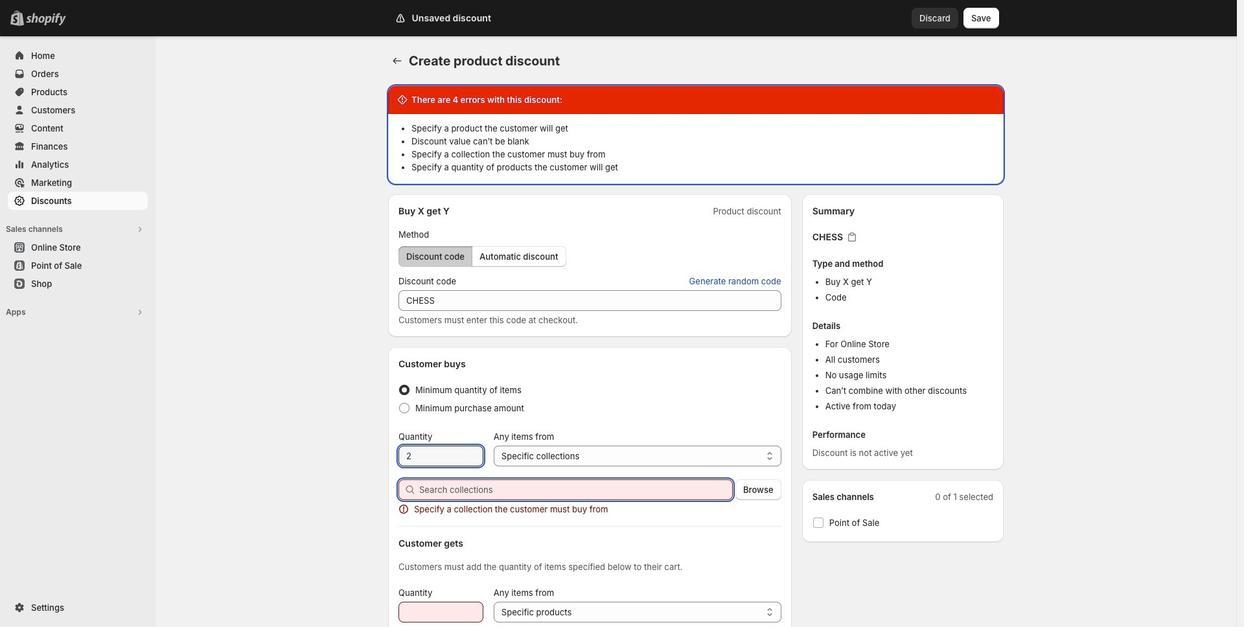 Task type: vqa. For each thing, say whether or not it's contained in the screenshot.
Your
no



Task type: describe. For each thing, give the bounding box(es) containing it.
Search collections text field
[[419, 480, 733, 500]]



Task type: locate. For each thing, give the bounding box(es) containing it.
shopify image
[[26, 13, 66, 26]]

None text field
[[399, 290, 781, 311], [399, 602, 483, 623], [399, 290, 781, 311], [399, 602, 483, 623]]

None text field
[[399, 446, 483, 467]]



